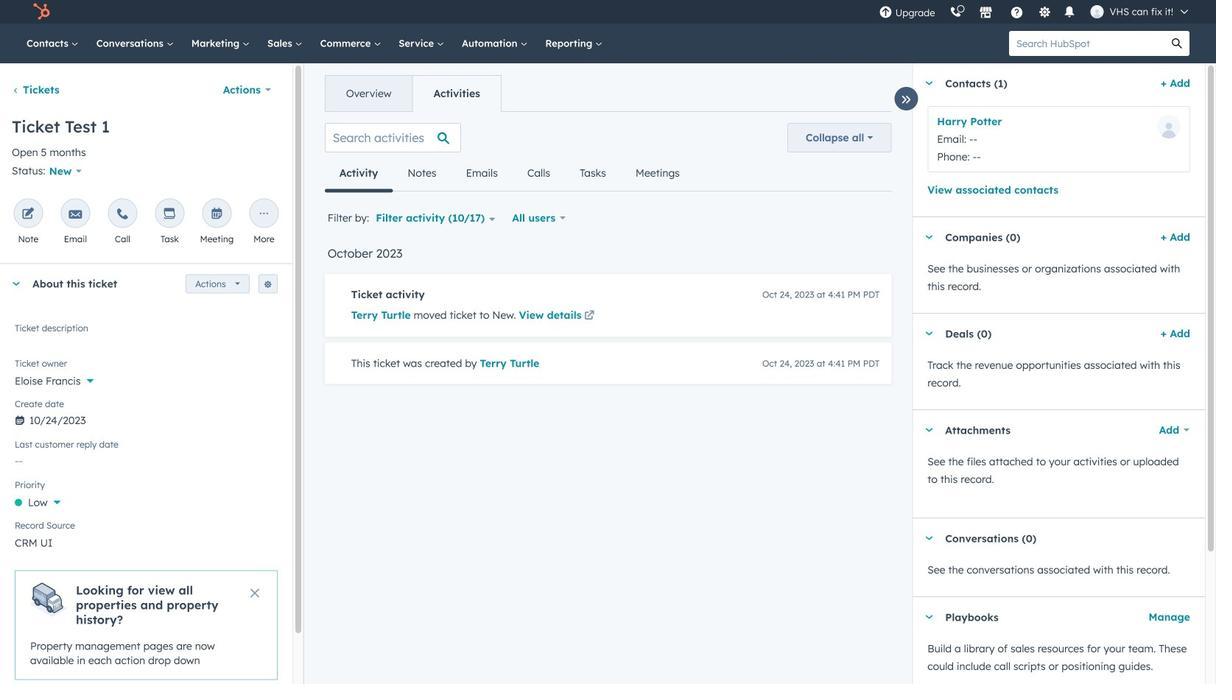 Task type: locate. For each thing, give the bounding box(es) containing it.
MM/DD/YYYY text field
[[15, 407, 278, 431]]

marketplaces image
[[980, 7, 993, 20]]

task image
[[163, 208, 176, 221]]

-- text field
[[15, 448, 278, 471]]

navigation
[[325, 75, 502, 112]]

tab list
[[325, 156, 695, 193]]

0 vertical spatial caret image
[[925, 81, 934, 85]]

menu
[[872, 0, 1199, 24]]

3 caret image from the top
[[925, 616, 934, 619]]

2 vertical spatial caret image
[[925, 616, 934, 619]]

caret image
[[925, 81, 934, 85], [925, 429, 934, 432], [925, 616, 934, 619]]

1 vertical spatial caret image
[[925, 429, 934, 432]]

more image
[[258, 208, 271, 221]]

close image
[[250, 589, 259, 598]]

None text field
[[15, 320, 278, 350]]

feed
[[313, 111, 904, 402]]

caret image
[[925, 235, 934, 239], [12, 282, 21, 286], [925, 332, 934, 336], [925, 537, 934, 541]]

2 caret image from the top
[[925, 429, 934, 432]]

alert
[[15, 571, 278, 681]]



Task type: vqa. For each thing, say whether or not it's contained in the screenshot.
caret icon to the bottom
yes



Task type: describe. For each thing, give the bounding box(es) containing it.
manage card settings image
[[264, 281, 273, 290]]

Search HubSpot search field
[[1010, 31, 1165, 56]]

call image
[[116, 208, 129, 221]]

link opens in a new window image
[[585, 311, 595, 322]]

terry turtle image
[[1091, 5, 1104, 18]]

Search activities search field
[[325, 123, 461, 153]]

note image
[[22, 208, 35, 221]]

link opens in a new window image
[[585, 308, 595, 325]]

email image
[[69, 208, 82, 221]]

1 caret image from the top
[[925, 81, 934, 85]]

meeting image
[[210, 208, 224, 221]]



